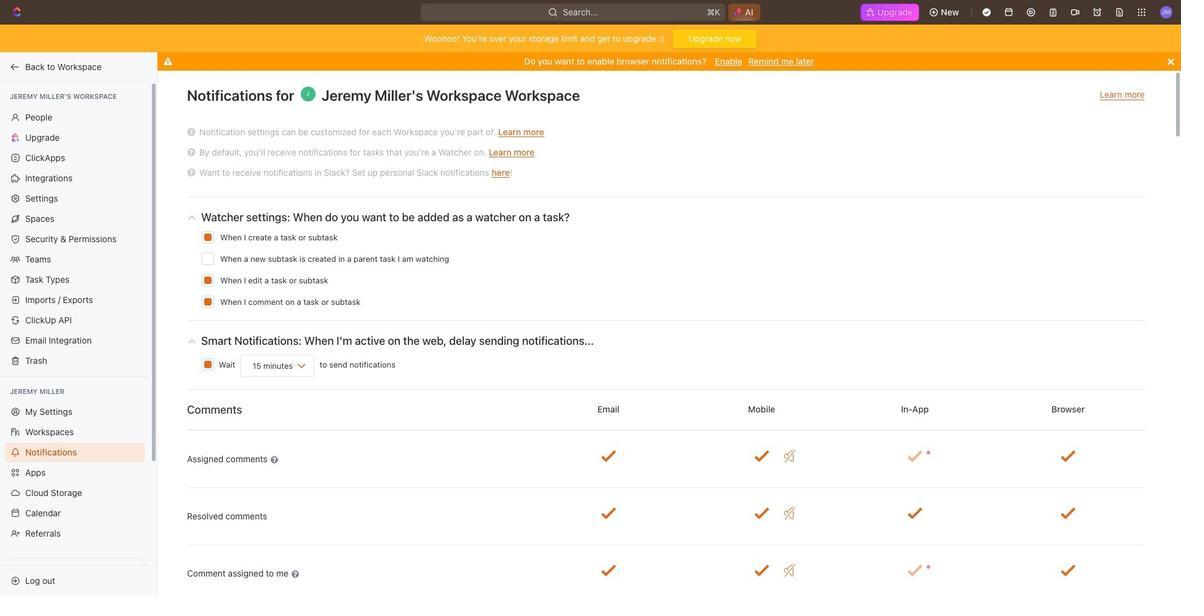 Task type: describe. For each thing, give the bounding box(es) containing it.
1 off image from the top
[[785, 450, 796, 463]]



Task type: locate. For each thing, give the bounding box(es) containing it.
off image down off image
[[785, 565, 796, 577]]

2 off image from the top
[[785, 565, 796, 577]]

1 vertical spatial off image
[[785, 565, 796, 577]]

off image
[[785, 450, 796, 463], [785, 565, 796, 577]]

off image
[[785, 508, 796, 520]]

0 vertical spatial off image
[[785, 450, 796, 463]]

off image up off image
[[785, 450, 796, 463]]



Task type: vqa. For each thing, say whether or not it's contained in the screenshot.
tree
no



